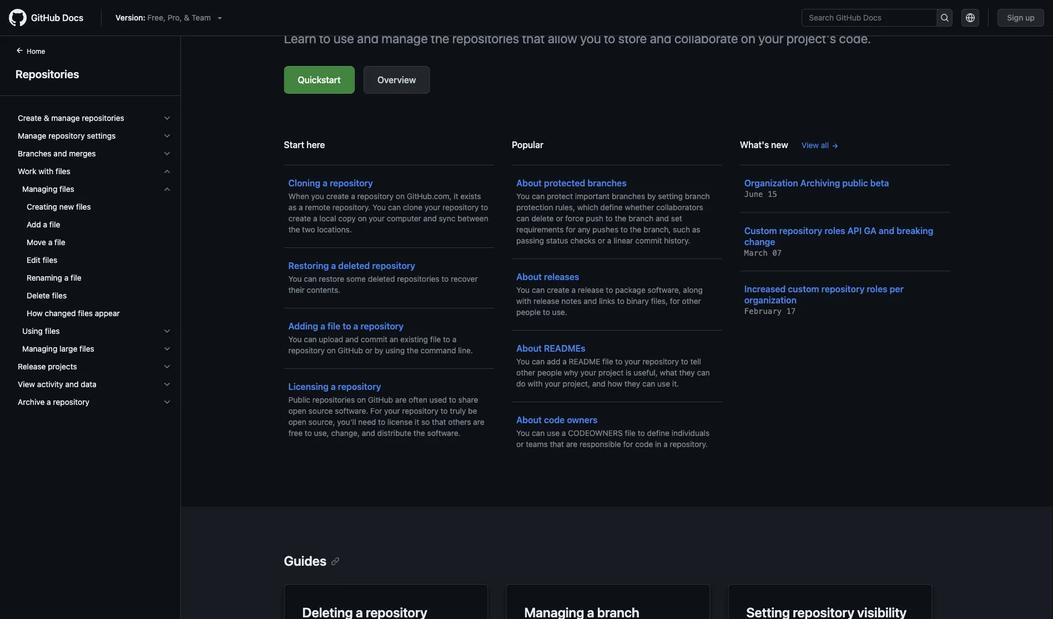 Task type: vqa. For each thing, say whether or not it's contained in the screenshot.
topmost editor.
no



Task type: describe. For each thing, give the bounding box(es) containing it.
activity
[[37, 380, 63, 389]]

it inside 'cloning a repository when you create a repository on github.com, it exists as a remote repository. you can clone your repository to create a local copy on your computer and sync between the two locations.'
[[454, 192, 458, 201]]

individuals
[[672, 429, 710, 438]]

view for view activity and data
[[18, 380, 35, 389]]

1 horizontal spatial &
[[184, 13, 189, 22]]

and left data in the left of the page
[[65, 380, 79, 389]]

to up pushes
[[606, 214, 613, 223]]

repositories element
[[0, 45, 181, 618]]

repositories inside dropdown button
[[82, 114, 124, 123]]

you inside 'cloning a repository when you create a repository on github.com, it exists as a remote repository. you can clone your repository to create a local copy on your computer and sync between the two locations.'
[[373, 203, 386, 212]]

search image
[[940, 13, 949, 22]]

managing files element containing creating new files
[[9, 198, 180, 323]]

can up "protection"
[[532, 192, 545, 201]]

new for creating
[[59, 202, 74, 212]]

as inside 'cloning a repository when you create a repository on github.com, it exists as a remote repository. you can clone your repository to create a local copy on your computer and sync between the two locations.'
[[288, 203, 297, 212]]

0 horizontal spatial branch
[[629, 214, 654, 223]]

your down add
[[545, 379, 561, 389]]

managing large files button
[[13, 340, 176, 358]]

as inside about protected branches you can protect important branches by setting branch protection rules, which define whether collaborators can delete or force push to the branch and set requirements for any pushes to the branch, such as passing status checks or a linear commit history.
[[692, 225, 700, 234]]

release
[[18, 362, 46, 371]]

you inside about readmes you can add a readme file to your repository to tell other people why your project is useful, what they can do with your project, and how they can use it.
[[516, 357, 530, 366]]

to left 'tell'
[[681, 357, 688, 366]]

the inside 'cloning a repository when you create a repository on github.com, it exists as a remote repository. you can clone your repository to create a local copy on your computer and sync between the two locations.'
[[288, 225, 300, 234]]

github.com,
[[407, 192, 452, 201]]

view all link
[[802, 140, 839, 151]]

people inside about releases you can create a release to package software, along with release notes and links to binary files, for other people to use.
[[516, 308, 541, 317]]

in
[[655, 440, 661, 449]]

exists
[[460, 192, 481, 201]]

repositories inside licensing a repository public repositories on github are often used to share open source software. for your repository to truly be open source, you'll need to license it so that others are free to use, change, and distribute the software.
[[313, 396, 355, 405]]

sign up link
[[998, 9, 1044, 27]]

you inside about protected branches you can protect important branches by setting branch protection rules, which define whether collaborators can delete or force push to the branch and set requirements for any pushes to the branch, such as passing status checks or a linear commit history.
[[516, 192, 530, 201]]

history.
[[664, 236, 690, 245]]

delete
[[27, 291, 50, 300]]

computer
[[387, 214, 421, 223]]

what's new
[[740, 140, 788, 150]]

command
[[421, 346, 456, 355]]

view for view all
[[802, 141, 819, 150]]

clone
[[403, 203, 423, 212]]

along
[[683, 286, 703, 295]]

and inside licensing a repository public repositories on github are often used to share open source software. for your repository to truly be open source, you'll need to license it so that others are free to use, change, and distribute the software.
[[362, 429, 375, 438]]

other inside about releases you can create a release to package software, along with release notes and links to binary files, for other people to use.
[[682, 297, 701, 306]]

a inside licensing a repository public repositories on github are often used to share open source software. for your repository to truly be open source, you'll need to license it so that others are free to use, change, and distribute the software.
[[331, 382, 336, 392]]

to up links
[[606, 286, 613, 295]]

data
[[81, 380, 97, 389]]

to inside restoring a deleted repository you can restore some deleted repositories to recover their contents.
[[442, 275, 449, 284]]

sc 9kayk9 0 image for create & manage repositories
[[163, 114, 172, 123]]

truly
[[450, 407, 466, 416]]

about for about releases
[[516, 272, 542, 282]]

07
[[772, 248, 782, 258]]

managing large files
[[22, 344, 94, 354]]

branches
[[18, 149, 51, 158]]

binary
[[627, 297, 649, 306]]

are inside about code owners you can use a codeowners file to define individuals or teams that are responsible for code in a repository.
[[566, 440, 578, 449]]

2 open from the top
[[288, 418, 306, 427]]

or inside about code owners you can use a codeowners file to define individuals or teams that are responsible for code in a repository.
[[516, 440, 524, 449]]

a inside move a file link
[[48, 238, 52, 247]]

manage repository settings
[[18, 131, 116, 140]]

for inside about code owners you can use a codeowners file to define individuals or teams that are responsible for code in a repository.
[[623, 440, 633, 449]]

protect
[[547, 192, 573, 201]]

files inside managing files 'dropdown button'
[[59, 185, 74, 194]]

about readmes you can add a readme file to your repository to tell other people why your project is useful, what they can do with your project, and how they can use it.
[[516, 343, 710, 389]]

adding a file to a repository you can upload and commit an existing file to a repository on github or by using the command line.
[[288, 321, 473, 355]]

custom
[[788, 284, 819, 295]]

how
[[608, 379, 623, 389]]

repository down exists at the top left
[[443, 203, 479, 212]]

for inside about releases you can create a release to package software, along with release notes and links to binary files, for other people to use.
[[670, 297, 680, 306]]

local
[[319, 214, 336, 223]]

which
[[577, 203, 598, 212]]

repository inside 'dropdown button'
[[53, 398, 89, 407]]

0 horizontal spatial use
[[333, 31, 354, 46]]

you inside adding a file to a repository you can upload and commit an existing file to a repository on github or by using the command line.
[[288, 335, 302, 344]]

push
[[586, 214, 604, 223]]

you inside about releases you can create a release to package software, along with release notes and links to binary files, for other people to use.
[[516, 286, 530, 295]]

file inside about code owners you can use a codeowners file to define individuals or teams that are responsible for code in a repository.
[[625, 429, 636, 438]]

or down pushes
[[598, 236, 605, 245]]

change,
[[331, 429, 360, 438]]

can down "protection"
[[516, 214, 529, 223]]

a inside restoring a deleted repository you can restore some deleted repositories to recover their contents.
[[331, 261, 336, 271]]

using
[[385, 346, 405, 355]]

using files button
[[13, 323, 176, 340]]

file right move
[[54, 238, 65, 247]]

june 15 element
[[744, 190, 777, 199]]

with inside dropdown button
[[38, 167, 53, 176]]

to left use.
[[543, 308, 550, 317]]

files inside work with files dropdown button
[[56, 167, 70, 176]]

files inside managing large files dropdown button
[[79, 344, 94, 354]]

github docs link
[[9, 9, 92, 27]]

define inside about code owners you can use a codeowners file to define individuals or teams that are responsible for code in a repository.
[[647, 429, 670, 438]]

files inside delete files link
[[52, 291, 67, 300]]

collaborators
[[656, 203, 703, 212]]

to up truly
[[449, 396, 456, 405]]

to down for
[[378, 418, 385, 427]]

home
[[27, 47, 45, 55]]

by inside adding a file to a repository you can upload and commit an existing file to a repository on github or by using the command line.
[[375, 346, 383, 355]]

your left computer
[[369, 214, 385, 223]]

appear
[[95, 309, 120, 318]]

others
[[448, 418, 471, 427]]

branches and merges
[[18, 149, 96, 158]]

you inside 'cloning a repository when you create a repository on github.com, it exists as a remote repository. you can clone your repository to create a local copy on your computer and sync between the two locations.'
[[311, 192, 324, 201]]

& inside dropdown button
[[44, 114, 49, 123]]

on inside adding a file to a repository you can upload and commit an existing file to a repository on github or by using the command line.
[[327, 346, 336, 355]]

delete files
[[27, 291, 67, 300]]

to up linear
[[621, 225, 628, 234]]

that inside licensing a repository public repositories on github are often used to share open source software. for your repository to truly be open source, you'll need to license it so that others are free to use, change, and distribute the software.
[[432, 418, 446, 427]]

allow
[[548, 31, 577, 46]]

repository inside increased custom repository roles per organization february 17
[[822, 284, 865, 295]]

and right store
[[650, 31, 672, 46]]

file inside about readmes you can add a readme file to your repository to tell other people why your project is useful, what they can do with your project, and how they can use it.
[[602, 357, 613, 366]]

to right free
[[305, 429, 312, 438]]

other inside about readmes you can add a readme file to your repository to tell other people why your project is useful, what they can do with your project, and how they can use it.
[[516, 368, 535, 378]]

branches and merges button
[[13, 145, 176, 163]]

that inside about code owners you can use a codeowners file to define individuals or teams that are responsible for code in a repository.
[[550, 440, 564, 449]]

managing files button
[[13, 180, 176, 198]]

0 vertical spatial you
[[580, 31, 601, 46]]

to right learn
[[319, 31, 331, 46]]

here
[[307, 140, 325, 150]]

two
[[302, 225, 315, 234]]

how changed files appear
[[27, 309, 120, 318]]

0 horizontal spatial are
[[395, 396, 407, 405]]

1 horizontal spatial release
[[578, 286, 604, 295]]

sc 9kayk9 0 image for branches and merges
[[163, 149, 172, 158]]

work with files element containing managing files
[[9, 180, 180, 358]]

to up 'project'
[[615, 357, 623, 366]]

version: free, pro, & team
[[116, 13, 211, 22]]

a inside add a file link
[[43, 220, 47, 229]]

use inside about code owners you can use a codeowners file to define individuals or teams that are responsible for code in a repository.
[[547, 429, 560, 438]]

can down 'tell'
[[697, 368, 710, 378]]

sc 9kayk9 0 image for managing large files
[[163, 345, 172, 354]]

0 horizontal spatial github
[[31, 12, 60, 23]]

to up 'command'
[[443, 335, 450, 344]]

on inside licensing a repository public repositories on github are often used to share open source software. for your repository to truly be open source, you'll need to license it so that others are free to use, change, and distribute the software.
[[357, 396, 366, 405]]

between
[[458, 214, 488, 223]]

1 horizontal spatial create
[[326, 192, 349, 201]]

your down the readme
[[581, 368, 596, 378]]

archiving
[[800, 178, 840, 188]]

protected
[[544, 178, 585, 188]]

release projects
[[18, 362, 77, 371]]

for inside about protected branches you can protect important branches by setting branch protection rules, which define whether collaborators can delete or force push to the branch and set requirements for any pushes to the branch, such as passing status checks or a linear commit history.
[[566, 225, 576, 234]]

commit inside about protected branches you can protect important branches by setting branch protection rules, which define whether collaborators can delete or force push to the branch and set requirements for any pushes to the branch, such as passing status checks or a linear commit history.
[[635, 236, 662, 245]]

github docs
[[31, 12, 83, 23]]

a inside about readmes you can add a readme file to your repository to tell other people why your project is useful, what they can do with your project, and how they can use it.
[[563, 357, 567, 366]]

contents.
[[307, 286, 340, 295]]

Search GitHub Docs search field
[[802, 9, 937, 26]]

your up is
[[625, 357, 641, 366]]

repository up an
[[361, 321, 404, 332]]

sc 9kayk9 0 image for files
[[163, 167, 172, 176]]

repositories link
[[13, 66, 167, 82]]

creating
[[27, 202, 57, 212]]

1 vertical spatial are
[[473, 418, 485, 427]]

a inside renaming a file link
[[64, 273, 68, 283]]

ga
[[864, 225, 877, 236]]

to right links
[[617, 297, 625, 306]]

file up 'command'
[[430, 335, 441, 344]]

docs
[[62, 12, 83, 23]]

breaking
[[897, 225, 934, 236]]

delete
[[531, 214, 554, 223]]

popular
[[512, 140, 544, 150]]

files,
[[651, 297, 668, 306]]

any
[[578, 225, 591, 234]]

work with files
[[18, 167, 70, 176]]

on right copy
[[358, 214, 367, 223]]

do
[[516, 379, 526, 389]]

sc 9kayk9 0 image for view activity and data
[[163, 380, 172, 389]]

license
[[387, 418, 413, 427]]

protection
[[516, 203, 553, 212]]

beta
[[870, 178, 889, 188]]

edit
[[27, 256, 40, 265]]

sc 9kayk9 0 image for settings
[[163, 132, 172, 140]]

0 vertical spatial manage
[[382, 31, 428, 46]]

can inside restoring a deleted repository you can restore some deleted repositories to recover their contents.
[[304, 275, 317, 284]]

repository inside about readmes you can add a readme file to your repository to tell other people why your project is useful, what they can do with your project, and how they can use it.
[[643, 357, 679, 366]]

merges
[[69, 149, 96, 158]]

file up "upload"
[[328, 321, 340, 332]]

roles inside custom repository roles api ga and breaking change march 07
[[825, 225, 845, 236]]

can inside adding a file to a repository you can upload and commit an existing file to a repository on github or by using the command line.
[[304, 335, 317, 344]]

organization archiving public beta june 15
[[744, 178, 889, 199]]

your inside licensing a repository public repositories on github are often used to share open source software. for your repository to truly be open source, you'll need to license it so that others are free to use, change, and distribute the software.
[[384, 407, 400, 416]]

large
[[59, 344, 77, 354]]

a inside archive a repository 'dropdown button'
[[47, 398, 51, 407]]

managing for managing large files
[[22, 344, 57, 354]]

repository. inside about code owners you can use a codeowners file to define individuals or teams that are responsible for code in a repository.
[[670, 440, 708, 449]]

march
[[744, 248, 768, 258]]

files inside using files dropdown button
[[45, 327, 60, 336]]

responsible
[[580, 440, 621, 449]]

repository down often
[[402, 407, 439, 416]]

can down the useful, on the right bottom
[[642, 379, 655, 389]]

on up clone
[[396, 192, 405, 201]]

sign
[[1007, 13, 1023, 22]]

1 vertical spatial create
[[288, 214, 311, 223]]

to inside 'cloning a repository when you create a repository on github.com, it exists as a remote repository. you can clone your repository to create a local copy on your computer and sync between the two locations.'
[[481, 203, 488, 212]]

overview
[[377, 75, 416, 85]]

often
[[409, 396, 427, 405]]

february 17 element
[[744, 307, 796, 316]]

tell
[[690, 357, 701, 366]]

new for what's
[[771, 140, 788, 150]]

collaborate
[[674, 31, 738, 46]]

repositories inside restoring a deleted repository you can restore some deleted repositories to recover their contents.
[[397, 275, 439, 284]]

you inside restoring a deleted repository you can restore some deleted repositories to recover their contents.
[[288, 275, 302, 284]]

and inside custom repository roles api ga and breaking change march 07
[[879, 225, 895, 236]]

on right "collaborate"
[[741, 31, 756, 46]]

by inside about protected branches you can protect important branches by setting branch protection rules, which define whether collaborators can delete or force push to the branch and set requirements for any pushes to the branch, such as passing status checks or a linear commit history.
[[647, 192, 656, 201]]



Task type: locate. For each thing, give the bounding box(es) containing it.
you
[[580, 31, 601, 46], [311, 192, 324, 201]]

or down 'rules,'
[[556, 214, 563, 223]]

0 horizontal spatial view
[[18, 380, 35, 389]]

define up push
[[600, 203, 623, 212]]

use up teams
[[547, 429, 560, 438]]

free,
[[147, 13, 166, 22]]

it.
[[672, 379, 679, 389]]

about releases you can create a release to package software, along with release notes and links to binary files, for other people to use.
[[516, 272, 703, 317]]

restoring
[[288, 261, 329, 271]]

file
[[49, 220, 60, 229], [54, 238, 65, 247], [71, 273, 81, 283], [328, 321, 340, 332], [430, 335, 441, 344], [602, 357, 613, 366], [625, 429, 636, 438]]

or inside adding a file to a repository you can upload and commit an existing file to a repository on github or by using the command line.
[[365, 346, 373, 355]]

0 horizontal spatial release
[[534, 297, 559, 306]]

1 open from the top
[[288, 407, 306, 416]]

about inside about protected branches you can protect important branches by setting branch protection rules, which define whether collaborators can delete or force push to the branch and set requirements for any pushes to the branch, such as passing status checks or a linear commit history.
[[516, 178, 542, 188]]

0 horizontal spatial commit
[[361, 335, 388, 344]]

files inside how changed files appear link
[[78, 309, 93, 318]]

& right 'create'
[[44, 114, 49, 123]]

define inside about protected branches you can protect important branches by setting branch protection rules, which define whether collaborators can delete or force push to the branch and set requirements for any pushes to the branch, such as passing status checks or a linear commit history.
[[600, 203, 623, 212]]

to down used
[[441, 407, 448, 416]]

sc 9kayk9 0 image inside the release projects dropdown button
[[163, 363, 172, 371]]

repositories
[[16, 67, 79, 80]]

deleted right the some
[[368, 275, 395, 284]]

1 horizontal spatial code
[[635, 440, 653, 449]]

to right codeowners
[[638, 429, 645, 438]]

software. down others
[[427, 429, 461, 438]]

select language: current language is english image
[[966, 13, 975, 22]]

file down the creating new files
[[49, 220, 60, 229]]

repository down computer
[[372, 261, 415, 271]]

as right such
[[692, 225, 700, 234]]

by up whether at top right
[[647, 192, 656, 201]]

files up the creating new files
[[59, 185, 74, 194]]

a inside about protected branches you can protect important branches by setting branch protection rules, which define whether collaborators can delete or force push to the branch and set requirements for any pushes to the branch, such as passing status checks or a linear commit history.
[[607, 236, 612, 245]]

your down github.com,
[[425, 203, 440, 212]]

1 vertical spatial people
[[537, 368, 562, 378]]

with inside about readmes you can add a readme file to your repository to tell other people why your project is useful, what they can do with your project, and how they can use it.
[[528, 379, 543, 389]]

0 vertical spatial that
[[522, 31, 545, 46]]

0 horizontal spatial code
[[544, 415, 565, 426]]

3 sc 9kayk9 0 image from the top
[[163, 185, 172, 194]]

1 vertical spatial &
[[44, 114, 49, 123]]

sc 9kayk9 0 image inside using files dropdown button
[[163, 327, 172, 336]]

renaming
[[27, 273, 62, 283]]

view inside dropdown button
[[18, 380, 35, 389]]

1 vertical spatial by
[[375, 346, 383, 355]]

to up between
[[481, 203, 488, 212]]

the inside licensing a repository public repositories on github are often used to share open source software. for your repository to truly be open source, you'll need to license it so that others are free to use, change, and distribute the software.
[[414, 429, 425, 438]]

about left readmes
[[516, 343, 542, 354]]

that right "so"
[[432, 418, 446, 427]]

1 horizontal spatial that
[[522, 31, 545, 46]]

it inside licensing a repository public repositories on github are often used to share open source software. for your repository to truly be open source, you'll need to license it so that others are free to use, change, and distribute the software.
[[415, 418, 419, 427]]

for right responsible on the right of page
[[623, 440, 633, 449]]

repository up what
[[643, 357, 679, 366]]

github down "upload"
[[338, 346, 363, 355]]

quickstart link
[[284, 66, 355, 94]]

1 vertical spatial manage
[[51, 114, 80, 123]]

sc 9kayk9 0 image for repository
[[163, 398, 172, 407]]

0 horizontal spatial create
[[288, 214, 311, 223]]

and inside about releases you can create a release to package software, along with release notes and links to binary files, for other people to use.
[[584, 297, 597, 306]]

new right creating
[[59, 202, 74, 212]]

work with files button
[[13, 163, 176, 180]]

using files
[[22, 327, 60, 336]]

1 about from the top
[[516, 178, 542, 188]]

2 managing from the top
[[22, 344, 57, 354]]

2 vertical spatial sc 9kayk9 0 image
[[163, 398, 172, 407]]

triangle down image
[[215, 13, 224, 22]]

repository inside dropdown button
[[48, 131, 85, 140]]

1 horizontal spatial branch
[[685, 192, 710, 201]]

2 vertical spatial with
[[528, 379, 543, 389]]

sc 9kayk9 0 image inside "view activity and data" dropdown button
[[163, 380, 172, 389]]

files right large
[[79, 344, 94, 354]]

about inside about code owners you can use a codeowners file to define individuals or teams that are responsible for code in a repository.
[[516, 415, 542, 426]]

create inside about releases you can create a release to package software, along with release notes and links to binary files, for other people to use.
[[547, 286, 569, 295]]

1 vertical spatial roles
[[867, 284, 888, 295]]

and inside 'cloning a repository when you create a repository on github.com, it exists as a remote repository. you can clone your repository to create a local copy on your computer and sync between the two locations.'
[[423, 214, 437, 223]]

their
[[288, 286, 305, 295]]

as down when
[[288, 203, 297, 212]]

start here
[[284, 140, 325, 150]]

1 horizontal spatial they
[[679, 368, 695, 378]]

0 horizontal spatial they
[[625, 379, 640, 389]]

change
[[744, 237, 775, 247]]

other down along
[[682, 297, 701, 306]]

use right learn
[[333, 31, 354, 46]]

sc 9kayk9 0 image inside branches and merges dropdown button
[[163, 149, 172, 158]]

and right ga
[[879, 225, 895, 236]]

pushes
[[593, 225, 619, 234]]

and down the manage repository settings
[[54, 149, 67, 158]]

1 vertical spatial deleted
[[368, 275, 395, 284]]

custom
[[744, 225, 777, 236]]

use.
[[552, 308, 567, 317]]

1 horizontal spatial use
[[547, 429, 560, 438]]

managing up creating
[[22, 185, 57, 194]]

1 managing from the top
[[22, 185, 57, 194]]

0 horizontal spatial software.
[[335, 407, 368, 416]]

sc 9kayk9 0 image for managing files
[[163, 185, 172, 194]]

adding
[[288, 321, 318, 332]]

home link
[[11, 46, 63, 57]]

delete files link
[[13, 287, 176, 305]]

or left using
[[365, 346, 373, 355]]

for down the software,
[[670, 297, 680, 306]]

your
[[758, 31, 784, 46], [425, 203, 440, 212], [369, 214, 385, 223], [625, 357, 641, 366], [581, 368, 596, 378], [545, 379, 561, 389], [384, 407, 400, 416]]

0 vertical spatial deleted
[[338, 261, 370, 271]]

create & manage repositories
[[18, 114, 124, 123]]

repository inside restoring a deleted repository you can restore some deleted repositories to recover their contents.
[[372, 261, 415, 271]]

force
[[565, 214, 584, 223]]

manage up the "overview" link
[[382, 31, 428, 46]]

file right codeowners
[[625, 429, 636, 438]]

2 vertical spatial for
[[623, 440, 633, 449]]

0 horizontal spatial by
[[375, 346, 383, 355]]

sc 9kayk9 0 image
[[163, 132, 172, 140], [163, 167, 172, 176], [163, 398, 172, 407]]

4 sc 9kayk9 0 image from the top
[[163, 327, 172, 336]]

and inside about readmes you can add a readme file to your repository to tell other people why your project is useful, what they can do with your project, and how they can use it.
[[592, 379, 606, 389]]

repository up copy
[[330, 178, 373, 188]]

1 vertical spatial repository.
[[670, 440, 708, 449]]

can down releases
[[532, 286, 545, 295]]

1 horizontal spatial commit
[[635, 236, 662, 245]]

can down restoring
[[304, 275, 317, 284]]

with inside about releases you can create a release to package software, along with release notes and links to binary files, for other people to use.
[[516, 297, 531, 306]]

3 about from the top
[[516, 343, 542, 354]]

creating new files link
[[13, 198, 176, 216]]

1 vertical spatial commit
[[361, 335, 388, 344]]

release up use.
[[534, 297, 559, 306]]

managing files element containing managing files
[[9, 180, 180, 323]]

0 vertical spatial use
[[333, 31, 354, 46]]

0 vertical spatial branch
[[685, 192, 710, 201]]

0 vertical spatial with
[[38, 167, 53, 176]]

source,
[[308, 418, 335, 427]]

your left project's
[[758, 31, 784, 46]]

1 vertical spatial github
[[338, 346, 363, 355]]

0 vertical spatial commit
[[635, 236, 662, 245]]

2 about from the top
[[516, 272, 542, 282]]

new right what's
[[771, 140, 788, 150]]

and up the "overview" link
[[357, 31, 379, 46]]

0 horizontal spatial that
[[432, 418, 446, 427]]

people
[[516, 308, 541, 317], [537, 368, 562, 378]]

github inside adding a file to a repository you can upload and commit an existing file to a repository on github or by using the command line.
[[338, 346, 363, 355]]

commit inside adding a file to a repository you can upload and commit an existing file to a repository on github or by using the command line.
[[361, 335, 388, 344]]

organization
[[744, 295, 797, 306]]

requirements
[[516, 225, 564, 234]]

work with files element
[[9, 163, 180, 358], [9, 180, 180, 358]]

1 horizontal spatial for
[[623, 440, 633, 449]]

create up remote
[[326, 192, 349, 201]]

software.
[[335, 407, 368, 416], [427, 429, 461, 438]]

settings
[[87, 131, 116, 140]]

1 sc 9kayk9 0 image from the top
[[163, 114, 172, 123]]

0 vertical spatial by
[[647, 192, 656, 201]]

and down need
[[362, 429, 375, 438]]

1 vertical spatial they
[[625, 379, 640, 389]]

by left using
[[375, 346, 383, 355]]

overview link
[[364, 66, 430, 94]]

5 sc 9kayk9 0 image from the top
[[163, 345, 172, 354]]

0 vertical spatial as
[[288, 203, 297, 212]]

branches up important
[[588, 178, 627, 188]]

define
[[600, 203, 623, 212], [647, 429, 670, 438]]

1 horizontal spatial manage
[[382, 31, 428, 46]]

1 horizontal spatial it
[[454, 192, 458, 201]]

guides link
[[284, 554, 340, 569]]

None search field
[[802, 9, 953, 27]]

files up managing large files
[[45, 327, 60, 336]]

2 work with files element from the top
[[9, 180, 180, 358]]

managing inside dropdown button
[[22, 344, 57, 354]]

the inside adding a file to a repository you can upload and commit an existing file to a repository on github or by using the command line.
[[407, 346, 419, 355]]

0 horizontal spatial repository.
[[332, 203, 370, 212]]

people down add
[[537, 368, 562, 378]]

0 vertical spatial managing
[[22, 185, 57, 194]]

2 horizontal spatial are
[[566, 440, 578, 449]]

0 vertical spatial branches
[[588, 178, 627, 188]]

0 vertical spatial github
[[31, 12, 60, 23]]

licensing
[[288, 382, 329, 392]]

use inside about readmes you can add a readme file to your repository to tell other people why your project is useful, what they can do with your project, and how they can use it.
[[657, 379, 670, 389]]

status
[[546, 236, 568, 245]]

sc 9kayk9 0 image for release projects
[[163, 363, 172, 371]]

sc 9kayk9 0 image
[[163, 114, 172, 123], [163, 149, 172, 158], [163, 185, 172, 194], [163, 327, 172, 336], [163, 345, 172, 354], [163, 363, 172, 371], [163, 380, 172, 389]]

1 horizontal spatial are
[[473, 418, 485, 427]]

1 vertical spatial with
[[516, 297, 531, 306]]

create down releases
[[547, 286, 569, 295]]

managing for managing files
[[22, 185, 57, 194]]

about code owners you can use a codeowners file to define individuals or teams that are responsible for code in a repository.
[[516, 415, 710, 449]]

that
[[522, 31, 545, 46], [432, 418, 446, 427], [550, 440, 564, 449]]

need
[[358, 418, 376, 427]]

increased
[[744, 284, 786, 295]]

managing down using files
[[22, 344, 57, 354]]

2 horizontal spatial use
[[657, 379, 670, 389]]

for
[[370, 407, 382, 416]]

1 vertical spatial as
[[692, 225, 700, 234]]

with up managing files
[[38, 167, 53, 176]]

1 horizontal spatial roles
[[867, 284, 888, 295]]

0 vertical spatial repository.
[[332, 203, 370, 212]]

about for about protected branches
[[516, 178, 542, 188]]

1 vertical spatial define
[[647, 429, 670, 438]]

1 horizontal spatial github
[[338, 346, 363, 355]]

linear
[[614, 236, 633, 245]]

renaming a file
[[27, 273, 81, 283]]

to up "upload"
[[343, 321, 351, 332]]

2 horizontal spatial for
[[670, 297, 680, 306]]

about for about readmes
[[516, 343, 542, 354]]

store
[[618, 31, 647, 46]]

manage repository settings button
[[13, 127, 176, 145]]

view activity and data button
[[13, 376, 176, 394]]

is
[[626, 368, 632, 378]]

0 horizontal spatial for
[[566, 225, 576, 234]]

1 vertical spatial code
[[635, 440, 653, 449]]

1 vertical spatial managing
[[22, 344, 57, 354]]

can inside 'cloning a repository when you create a repository on github.com, it exists as a remote repository. you can clone your repository to create a local copy on your computer and sync between the two locations.'
[[388, 203, 401, 212]]

can inside about releases you can create a release to package software, along with release notes and links to binary files, for other people to use.
[[532, 286, 545, 295]]

work with files element containing work with files
[[9, 163, 180, 358]]

set
[[671, 214, 682, 223]]

use left it. at right bottom
[[657, 379, 670, 389]]

repository up for
[[338, 382, 381, 392]]

about inside about releases you can create a release to package software, along with release notes and links to binary files, for other people to use.
[[516, 272, 542, 282]]

how
[[27, 309, 43, 318]]

1 work with files element from the top
[[9, 163, 180, 358]]

0 vertical spatial they
[[679, 368, 695, 378]]

1 vertical spatial use
[[657, 379, 670, 389]]

sc 9kayk9 0 image inside managing files 'dropdown button'
[[163, 185, 172, 194]]

you up teams
[[516, 429, 530, 438]]

sc 9kayk9 0 image inside 'create & manage repositories' dropdown button
[[163, 114, 172, 123]]

copy
[[338, 214, 356, 223]]

manage
[[18, 131, 46, 140]]

upload
[[319, 335, 343, 344]]

1 vertical spatial release
[[534, 297, 559, 306]]

1 horizontal spatial repository.
[[670, 440, 708, 449]]

1 horizontal spatial by
[[647, 192, 656, 201]]

github left docs
[[31, 12, 60, 23]]

0 horizontal spatial define
[[600, 203, 623, 212]]

they down is
[[625, 379, 640, 389]]

february
[[744, 307, 782, 316]]

and inside adding a file to a repository you can upload and commit an existing file to a repository on github or by using the command line.
[[345, 335, 359, 344]]

0 horizontal spatial &
[[44, 114, 49, 123]]

open down public at the bottom left of the page
[[288, 407, 306, 416]]

files inside edit files link
[[43, 256, 57, 265]]

to left store
[[604, 31, 615, 46]]

sc 9kayk9 0 image for using files
[[163, 327, 172, 336]]

define up 'in'
[[647, 429, 670, 438]]

0 horizontal spatial you
[[311, 192, 324, 201]]

2 vertical spatial github
[[368, 396, 393, 405]]

important
[[575, 192, 610, 201]]

3 sc 9kayk9 0 image from the top
[[163, 398, 172, 407]]

0 horizontal spatial it
[[415, 418, 419, 427]]

2 sc 9kayk9 0 image from the top
[[163, 149, 172, 158]]

about inside about readmes you can add a readme file to your repository to tell other people why your project is useful, what they can do with your project, and how they can use it.
[[516, 343, 542, 354]]

an
[[390, 335, 398, 344]]

view activity and data
[[18, 380, 97, 389]]

files up changed
[[52, 291, 67, 300]]

2 managing files element from the top
[[9, 198, 180, 323]]

branches up whether at top right
[[612, 192, 645, 201]]

move
[[27, 238, 46, 247]]

0 vertical spatial code
[[544, 415, 565, 426]]

and inside about protected branches you can protect important branches by setting branch protection rules, which define whether collaborators can delete or force push to the branch and set requirements for any pushes to the branch, such as passing status checks or a linear commit history.
[[656, 214, 669, 223]]

and
[[357, 31, 379, 46], [650, 31, 672, 46], [54, 149, 67, 158], [423, 214, 437, 223], [656, 214, 669, 223], [879, 225, 895, 236], [584, 297, 597, 306], [345, 335, 359, 344], [592, 379, 606, 389], [65, 380, 79, 389], [362, 429, 375, 438]]

new inside repositories 'element'
[[59, 202, 74, 212]]

1 vertical spatial other
[[516, 368, 535, 378]]

they down 'tell'
[[679, 368, 695, 378]]

0 vertical spatial open
[[288, 407, 306, 416]]

can up computer
[[388, 203, 401, 212]]

0 vertical spatial it
[[454, 192, 458, 201]]

sc 9kayk9 0 image inside the manage repository settings dropdown button
[[163, 132, 172, 140]]

1 sc 9kayk9 0 image from the top
[[163, 132, 172, 140]]

or left teams
[[516, 440, 524, 449]]

be
[[468, 407, 477, 416]]

& right pro,
[[184, 13, 189, 22]]

1 horizontal spatial new
[[771, 140, 788, 150]]

6 sc 9kayk9 0 image from the top
[[163, 363, 172, 371]]

2 vertical spatial that
[[550, 440, 564, 449]]

can up teams
[[532, 429, 545, 438]]

2 horizontal spatial github
[[368, 396, 393, 405]]

software. up 'you'll'
[[335, 407, 368, 416]]

using
[[22, 327, 43, 336]]

free
[[288, 429, 303, 438]]

files inside creating new files link
[[76, 202, 91, 212]]

&
[[184, 13, 189, 22], [44, 114, 49, 123]]

0 vertical spatial new
[[771, 140, 788, 150]]

increased custom repository roles per organization february 17
[[744, 284, 904, 316]]

repository.
[[332, 203, 370, 212], [670, 440, 708, 449]]

1 horizontal spatial software.
[[427, 429, 461, 438]]

owners
[[567, 415, 598, 426]]

0 horizontal spatial new
[[59, 202, 74, 212]]

organization
[[744, 178, 798, 188]]

1 vertical spatial software.
[[427, 429, 461, 438]]

commit
[[635, 236, 662, 245], [361, 335, 388, 344]]

use
[[333, 31, 354, 46], [657, 379, 670, 389], [547, 429, 560, 438]]

other up do
[[516, 368, 535, 378]]

repository up 07
[[779, 225, 822, 236]]

repository. inside 'cloning a repository when you create a repository on github.com, it exists as a remote repository. you can clone your repository to create a local copy on your computer and sync between the two locations.'
[[332, 203, 370, 212]]

files
[[56, 167, 70, 176], [59, 185, 74, 194], [76, 202, 91, 212], [43, 256, 57, 265], [52, 291, 67, 300], [78, 309, 93, 318], [45, 327, 60, 336], [79, 344, 94, 354]]

add a file
[[27, 220, 60, 229]]

a inside about releases you can create a release to package software, along with release notes and links to binary files, for other people to use.
[[572, 286, 576, 295]]

1 vertical spatial for
[[670, 297, 680, 306]]

1 vertical spatial sc 9kayk9 0 image
[[163, 167, 172, 176]]

people inside about readmes you can add a readme file to your repository to tell other people why your project is useful, what they can do with your project, and how they can use it.
[[537, 368, 562, 378]]

file down edit files link
[[71, 273, 81, 283]]

used
[[430, 396, 447, 405]]

why
[[564, 368, 578, 378]]

2 horizontal spatial create
[[547, 286, 569, 295]]

march 07 element
[[744, 248, 782, 258]]

1 vertical spatial it
[[415, 418, 419, 427]]

repository down adding
[[288, 346, 325, 355]]

can inside about code owners you can use a codeowners file to define individuals or teams that are responsible for code in a repository.
[[532, 429, 545, 438]]

software,
[[648, 286, 681, 295]]

code.
[[839, 31, 871, 46]]

0 horizontal spatial other
[[516, 368, 535, 378]]

project,
[[563, 379, 590, 389]]

work
[[18, 167, 36, 176]]

7 sc 9kayk9 0 image from the top
[[163, 380, 172, 389]]

1 horizontal spatial define
[[647, 429, 670, 438]]

1 vertical spatial branches
[[612, 192, 645, 201]]

files down delete files link
[[78, 309, 93, 318]]

0 vertical spatial release
[[578, 286, 604, 295]]

1 vertical spatial view
[[18, 380, 35, 389]]

roles inside increased custom repository roles per organization february 17
[[867, 284, 888, 295]]

0 vertical spatial other
[[682, 297, 701, 306]]

you inside about code owners you can use a codeowners file to define individuals or teams that are responsible for code in a repository.
[[516, 429, 530, 438]]

repository. down the individuals
[[670, 440, 708, 449]]

1 horizontal spatial other
[[682, 297, 701, 306]]

github up for
[[368, 396, 393, 405]]

manage inside dropdown button
[[51, 114, 80, 123]]

sc 9kayk9 0 image inside work with files dropdown button
[[163, 167, 172, 176]]

repository right custom
[[822, 284, 865, 295]]

passing
[[516, 236, 544, 245]]

0 vertical spatial define
[[600, 203, 623, 212]]

2 sc 9kayk9 0 image from the top
[[163, 167, 172, 176]]

managing files element
[[9, 180, 180, 323], [9, 198, 180, 323]]

it left exists at the top left
[[454, 192, 458, 201]]

you right allow
[[580, 31, 601, 46]]

as
[[288, 203, 297, 212], [692, 225, 700, 234]]

0 vertical spatial are
[[395, 396, 407, 405]]

repository up computer
[[357, 192, 394, 201]]

it left "so"
[[415, 418, 419, 427]]

teams
[[526, 440, 548, 449]]

cloning a repository when you create a repository on github.com, it exists as a remote repository. you can clone your repository to create a local copy on your computer and sync between the two locations.
[[288, 178, 488, 234]]

1 vertical spatial you
[[311, 192, 324, 201]]

can
[[532, 192, 545, 201], [388, 203, 401, 212], [516, 214, 529, 223], [304, 275, 317, 284], [532, 286, 545, 295], [304, 335, 317, 344], [532, 357, 545, 366], [697, 368, 710, 378], [642, 379, 655, 389], [532, 429, 545, 438]]

1 managing files element from the top
[[9, 180, 180, 323]]

repository inside custom repository roles api ga and breaking change march 07
[[779, 225, 822, 236]]

about for about code owners
[[516, 415, 542, 426]]

2 vertical spatial create
[[547, 286, 569, 295]]

add a file link
[[13, 216, 176, 234]]

about left releases
[[516, 272, 542, 282]]

to inside about code owners you can use a codeowners file to define individuals or teams that are responsible for code in a repository.
[[638, 429, 645, 438]]

learn to use and manage the repositories that allow you to store and collaborate on your project's code.
[[284, 31, 871, 46]]

managing inside 'dropdown button'
[[22, 185, 57, 194]]

about up teams
[[516, 415, 542, 426]]

github inside licensing a repository public repositories on github are often used to share open source software. for your repository to truly be open source, you'll need to license it so that others are free to use, change, and distribute the software.
[[368, 396, 393, 405]]

0 vertical spatial for
[[566, 225, 576, 234]]

release up links
[[578, 286, 604, 295]]

roles left api
[[825, 225, 845, 236]]

0 vertical spatial roles
[[825, 225, 845, 236]]

0 horizontal spatial roles
[[825, 225, 845, 236]]

you'll
[[337, 418, 356, 427]]

it
[[454, 192, 458, 201], [415, 418, 419, 427]]

can left add
[[532, 357, 545, 366]]

15
[[768, 190, 777, 199]]

4 about from the top
[[516, 415, 542, 426]]



